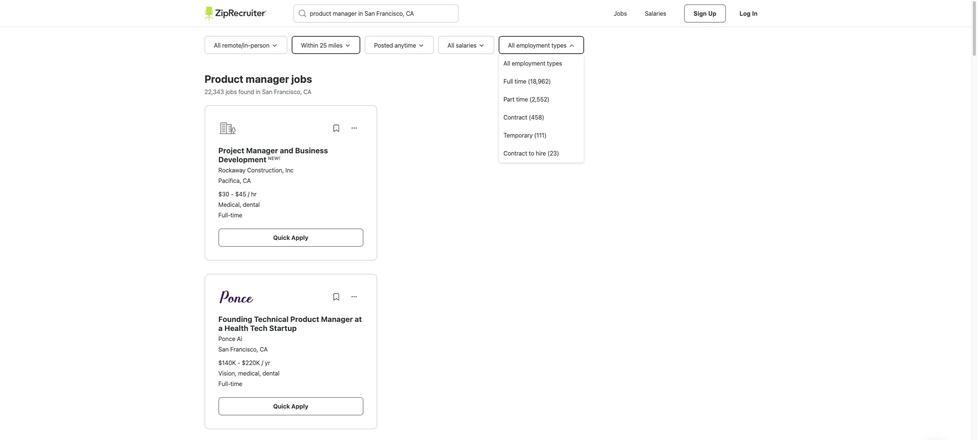 Task type: describe. For each thing, give the bounding box(es) containing it.
all employment types for all employment types dropdown button
[[508, 42, 567, 49]]

temporary (111) button
[[499, 126, 584, 144]]

log in
[[740, 10, 758, 17]]

(458)
[[529, 114, 544, 121]]

vision,
[[218, 370, 237, 377]]

all employment types for all employment types button
[[504, 60, 562, 67]]

1 horizontal spatial jobs
[[291, 73, 312, 85]]

Search job title or keyword search field
[[294, 5, 458, 22]]

25
[[320, 42, 327, 49]]

product inside product manager jobs 22,343 jobs found in san francisco,  ca
[[205, 73, 243, 85]]

ca inside founding technical product manager at a health tech startup ponce ai san francisco, ca
[[260, 346, 268, 353]]

(111)
[[534, 132, 547, 139]]

$140k
[[218, 360, 236, 366]]

all remote/in-person
[[214, 42, 269, 49]]

sign up
[[694, 10, 716, 17]]

time inside "button"
[[516, 96, 528, 103]]

business
[[295, 146, 328, 155]]

founding technical product manager at a health tech startup link
[[218, 315, 362, 333]]

time inside $30 - $45 / hr medical, dental full-time
[[231, 212, 242, 219]]

full
[[504, 78, 513, 85]]

in
[[752, 10, 758, 17]]

at
[[355, 315, 362, 324]]

quick apply button for project manager and business development
[[218, 229, 363, 247]]

san inside product manager jobs 22,343 jobs found in san francisco,  ca
[[262, 88, 272, 95]]

ponce
[[218, 336, 235, 342]]

found
[[238, 88, 254, 95]]

(2,552)
[[530, 96, 549, 103]]

- for project manager and business development
[[231, 191, 234, 198]]

/ for founding technical product manager at a health tech startup
[[262, 360, 263, 366]]

ca inside product manager jobs 22,343 jobs found in san francisco,  ca
[[303, 88, 311, 95]]

san inside founding technical product manager at a health tech startup ponce ai san francisco, ca
[[218, 346, 229, 353]]

inc
[[285, 167, 294, 174]]

$30 - $45 / hr medical, dental full-time
[[218, 191, 260, 219]]

technical
[[254, 315, 289, 324]]

save job for later image
[[332, 292, 341, 301]]

all employment types button
[[499, 54, 584, 72]]

temporary (111)
[[504, 132, 547, 139]]

manager
[[246, 73, 289, 85]]

medical,
[[238, 370, 261, 377]]

$140k - $220k / yr vision, medical, dental full-time
[[218, 360, 279, 387]]

save job for later image
[[332, 124, 341, 133]]

rockaway construction, inc link
[[218, 167, 294, 174]]

medical,
[[218, 201, 241, 208]]

contract for contract to hire (23)
[[504, 150, 527, 157]]

log
[[740, 10, 751, 17]]

manager inside project manager and business development
[[246, 146, 278, 155]]

new!
[[268, 156, 280, 161]]

in
[[256, 88, 260, 95]]

time inside button
[[515, 78, 526, 85]]

contract to hire (23) button
[[499, 144, 584, 162]]

rockaway construction, inc pacifica, ca
[[218, 167, 294, 184]]

posted
[[374, 42, 393, 49]]

founding technical product manager at a health tech startup ponce ai san francisco, ca
[[218, 315, 362, 353]]

hr
[[251, 191, 257, 198]]

to
[[529, 150, 534, 157]]

contract to hire (23)
[[504, 150, 559, 157]]

salaries
[[645, 10, 666, 17]]

within 25 miles button
[[292, 36, 360, 54]]

/ for project manager and business development
[[248, 191, 250, 198]]

$30
[[218, 191, 229, 198]]

contract for contract (458)
[[504, 114, 527, 121]]

sign
[[694, 10, 707, 17]]

a
[[218, 324, 223, 333]]

within
[[301, 42, 318, 49]]

all salaries
[[448, 42, 477, 49]]

ca inside rockaway construction, inc pacifica, ca
[[243, 177, 251, 184]]

1 vertical spatial jobs
[[226, 88, 237, 95]]

development
[[218, 155, 266, 164]]

quick for founding technical product manager at a health tech startup
[[273, 403, 290, 410]]

full time (18,962)
[[504, 78, 551, 85]]

$220k
[[242, 360, 260, 366]]

(23)
[[548, 150, 559, 157]]

yr
[[265, 360, 270, 366]]

francisco, inside founding technical product manager at a health tech startup ponce ai san francisco, ca
[[230, 346, 258, 353]]

salaries link
[[636, 0, 675, 27]]

miles
[[328, 42, 343, 49]]



Task type: vqa. For each thing, say whether or not it's contained in the screenshot.
Y on the bottom right
no



Task type: locate. For each thing, give the bounding box(es) containing it.
employment inside button
[[512, 60, 545, 67]]

1 horizontal spatial san
[[262, 88, 272, 95]]

jobs
[[614, 10, 627, 17]]

quick apply for founding technical product manager at a health tech startup
[[273, 403, 308, 410]]

1 horizontal spatial manager
[[321, 315, 353, 324]]

1 vertical spatial manager
[[321, 315, 353, 324]]

salaries
[[456, 42, 477, 49]]

types up all employment types button
[[552, 42, 567, 49]]

all remote/in-person button
[[205, 36, 287, 54]]

22,343
[[205, 88, 224, 95]]

1 vertical spatial all employment types
[[504, 60, 562, 67]]

ponce ai link
[[218, 336, 242, 342]]

- right $30
[[231, 191, 234, 198]]

ziprecruiter image
[[205, 7, 266, 20]]

ai
[[237, 336, 242, 342]]

0 vertical spatial /
[[248, 191, 250, 198]]

0 vertical spatial quick apply
[[273, 234, 308, 241]]

part time (2,552)
[[504, 96, 549, 103]]

we found 22,343+ open positions dialog
[[0, 0, 971, 440]]

san down ponce
[[218, 346, 229, 353]]

within 25 miles
[[301, 42, 343, 49]]

quick apply button for founding technical product manager at a health tech startup
[[218, 397, 363, 415]]

- inside $30 - $45 / hr medical, dental full-time
[[231, 191, 234, 198]]

2 quick apply from the top
[[273, 403, 308, 410]]

sign up link
[[684, 4, 726, 22]]

posted anytime
[[374, 42, 416, 49]]

san
[[262, 88, 272, 95], [218, 346, 229, 353]]

0 horizontal spatial san
[[218, 346, 229, 353]]

1 vertical spatial dental
[[263, 370, 279, 377]]

1 quick from the top
[[273, 234, 290, 241]]

1 vertical spatial -
[[238, 360, 240, 366]]

all for all employment types button
[[504, 60, 510, 67]]

1 vertical spatial types
[[547, 60, 562, 67]]

product up 22,343
[[205, 73, 243, 85]]

0 horizontal spatial manager
[[246, 146, 278, 155]]

apply for founding technical product manager at a health tech startup
[[291, 403, 308, 410]]

main element
[[205, 0, 767, 27]]

all salaries button
[[438, 36, 494, 54]]

1 horizontal spatial francisco,
[[274, 88, 302, 95]]

0 vertical spatial types
[[552, 42, 567, 49]]

posted anytime button
[[365, 36, 434, 54]]

part time (2,552) button
[[499, 90, 584, 108]]

0 horizontal spatial product
[[205, 73, 243, 85]]

2 quick from the top
[[273, 403, 290, 410]]

project manager and business development
[[218, 146, 328, 164]]

0 horizontal spatial dental
[[243, 201, 260, 208]]

0 vertical spatial jobs
[[291, 73, 312, 85]]

0 horizontal spatial -
[[231, 191, 234, 198]]

jobs right manager
[[291, 73, 312, 85]]

all for all salaries dropdown button
[[448, 42, 454, 49]]

1 vertical spatial contract
[[504, 150, 527, 157]]

all employment types inside button
[[504, 60, 562, 67]]

2 contract from the top
[[504, 150, 527, 157]]

dental inside $30 - $45 / hr medical, dental full-time
[[243, 201, 260, 208]]

ca
[[303, 88, 311, 95], [243, 177, 251, 184], [260, 346, 268, 353]]

0 vertical spatial ca
[[303, 88, 311, 95]]

quick for project manager and business development
[[273, 234, 290, 241]]

0 vertical spatial dental
[[243, 201, 260, 208]]

contract up temporary at the top right of page
[[504, 114, 527, 121]]

and
[[280, 146, 293, 155]]

all left remote/in-
[[214, 42, 221, 49]]

1 vertical spatial quick
[[273, 403, 290, 410]]

1 horizontal spatial ca
[[260, 346, 268, 353]]

(18,962)
[[528, 78, 551, 85]]

types inside dropdown button
[[552, 42, 567, 49]]

types up full time (18,962) button in the right top of the page
[[547, 60, 562, 67]]

product
[[205, 73, 243, 85], [290, 315, 319, 324]]

employment up full time (18,962)
[[512, 60, 545, 67]]

pacifica, ca link
[[218, 177, 251, 184]]

contract
[[504, 114, 527, 121], [504, 150, 527, 157]]

full- inside $140k - $220k / yr vision, medical, dental full-time
[[218, 381, 231, 387]]

up
[[708, 10, 716, 17]]

employment up all employment types button
[[516, 42, 550, 49]]

dental down yr
[[263, 370, 279, 377]]

0 vertical spatial quick
[[273, 234, 290, 241]]

0 vertical spatial all employment types
[[508, 42, 567, 49]]

0 vertical spatial manager
[[246, 146, 278, 155]]

full- inside $30 - $45 / hr medical, dental full-time
[[218, 212, 231, 219]]

pacifica,
[[218, 177, 241, 184]]

founding
[[218, 315, 252, 324]]

0 horizontal spatial /
[[248, 191, 250, 198]]

all inside all employment types dropdown button
[[508, 42, 515, 49]]

founding technical product manager at a health tech startup image
[[218, 290, 254, 304]]

full- down vision,
[[218, 381, 231, 387]]

1 horizontal spatial product
[[290, 315, 319, 324]]

quick
[[273, 234, 290, 241], [273, 403, 290, 410]]

1 quick apply from the top
[[273, 234, 308, 241]]

product inside founding technical product manager at a health tech startup ponce ai san francisco, ca
[[290, 315, 319, 324]]

employment for all employment types button
[[512, 60, 545, 67]]

full time (18,962) button
[[499, 72, 584, 90]]

1 contract from the top
[[504, 114, 527, 121]]

/
[[248, 191, 250, 198], [262, 360, 263, 366]]

full- down medical,
[[218, 212, 231, 219]]

1 vertical spatial quick apply button
[[218, 397, 363, 415]]

/ left yr
[[262, 360, 263, 366]]

1 vertical spatial full-
[[218, 381, 231, 387]]

types inside button
[[547, 60, 562, 67]]

rockaway
[[218, 167, 246, 174]]

$45
[[235, 191, 246, 198]]

anytime
[[395, 42, 416, 49]]

types for all employment types dropdown button
[[552, 42, 567, 49]]

francisco, down manager
[[274, 88, 302, 95]]

product up startup
[[290, 315, 319, 324]]

contract (458) button
[[499, 108, 584, 126]]

person
[[251, 42, 269, 49]]

dental
[[243, 201, 260, 208], [263, 370, 279, 377]]

types
[[552, 42, 567, 49], [547, 60, 562, 67]]

all employment types button
[[499, 36, 584, 54]]

san right in
[[262, 88, 272, 95]]

-
[[231, 191, 234, 198], [238, 360, 240, 366]]

project
[[218, 146, 244, 155]]

all left salaries
[[448, 42, 454, 49]]

0 vertical spatial -
[[231, 191, 234, 198]]

None button
[[345, 119, 363, 137], [345, 288, 363, 306], [345, 119, 363, 137], [345, 288, 363, 306]]

1 quick apply button from the top
[[218, 229, 363, 247]]

manager
[[246, 146, 278, 155], [321, 315, 353, 324]]

1 vertical spatial quick apply
[[273, 403, 308, 410]]

all up all employment types button
[[508, 42, 515, 49]]

manager up new!
[[246, 146, 278, 155]]

all up full
[[504, 60, 510, 67]]

1 vertical spatial apply
[[291, 403, 308, 410]]

quick apply for project manager and business development
[[273, 234, 308, 241]]

2 apply from the top
[[291, 403, 308, 410]]

2 full- from the top
[[218, 381, 231, 387]]

/ inside $30 - $45 / hr medical, dental full-time
[[248, 191, 250, 198]]

quick apply button
[[218, 229, 363, 247], [218, 397, 363, 415]]

apply for project manager and business development
[[291, 234, 308, 241]]

- right $140k
[[238, 360, 240, 366]]

time down medical,
[[231, 212, 242, 219]]

1 vertical spatial /
[[262, 360, 263, 366]]

all employment types
[[508, 42, 567, 49], [504, 60, 562, 67]]

health
[[224, 324, 248, 333]]

employment for all employment types dropdown button
[[516, 42, 550, 49]]

temporary
[[504, 132, 533, 139]]

1 horizontal spatial dental
[[263, 370, 279, 377]]

all employment types inside dropdown button
[[508, 42, 567, 49]]

0 vertical spatial san
[[262, 88, 272, 95]]

part
[[504, 96, 515, 103]]

1 apply from the top
[[291, 234, 308, 241]]

manager left at
[[321, 315, 353, 324]]

time inside $140k - $220k / yr vision, medical, dental full-time
[[231, 381, 242, 387]]

all inside all employment types button
[[504, 60, 510, 67]]

2 horizontal spatial ca
[[303, 88, 311, 95]]

0 vertical spatial contract
[[504, 114, 527, 121]]

time down vision,
[[231, 381, 242, 387]]

manager inside founding technical product manager at a health tech startup ponce ai san francisco, ca
[[321, 315, 353, 324]]

francisco, down ai
[[230, 346, 258, 353]]

francisco,
[[274, 88, 302, 95], [230, 346, 258, 353]]

1 vertical spatial employment
[[512, 60, 545, 67]]

log in link
[[730, 4, 767, 22]]

all inside all remote/in-person popup button
[[214, 42, 221, 49]]

contract (458)
[[504, 114, 544, 121]]

contract left the to
[[504, 150, 527, 157]]

/ left hr at the top left of the page
[[248, 191, 250, 198]]

/ inside $140k - $220k / yr vision, medical, dental full-time
[[262, 360, 263, 366]]

1 vertical spatial francisco,
[[230, 346, 258, 353]]

remote/in-
[[222, 42, 251, 49]]

startup
[[269, 324, 297, 333]]

full-
[[218, 212, 231, 219], [218, 381, 231, 387]]

0 vertical spatial francisco,
[[274, 88, 302, 95]]

types for all employment types button
[[547, 60, 562, 67]]

0 vertical spatial employment
[[516, 42, 550, 49]]

all for all remote/in-person popup button
[[214, 42, 221, 49]]

- for founding technical product manager at a health tech startup
[[238, 360, 240, 366]]

1 vertical spatial ca
[[243, 177, 251, 184]]

time
[[515, 78, 526, 85], [516, 96, 528, 103], [231, 212, 242, 219], [231, 381, 242, 387]]

all employment types up full time (18,962)
[[504, 60, 562, 67]]

- inside $140k - $220k / yr vision, medical, dental full-time
[[238, 360, 240, 366]]

francisco, inside product manager jobs 22,343 jobs found in san francisco,  ca
[[274, 88, 302, 95]]

1 horizontal spatial -
[[238, 360, 240, 366]]

2 quick apply button from the top
[[218, 397, 363, 415]]

all employment types up all employment types button
[[508, 42, 567, 49]]

0 vertical spatial full-
[[218, 212, 231, 219]]

1 vertical spatial san
[[218, 346, 229, 353]]

all inside all salaries dropdown button
[[448, 42, 454, 49]]

0 horizontal spatial francisco,
[[230, 346, 258, 353]]

apply
[[291, 234, 308, 241], [291, 403, 308, 410]]

0 horizontal spatial jobs
[[226, 88, 237, 95]]

jobs link
[[605, 0, 636, 27]]

product manager jobs 22,343 jobs found in san francisco,  ca
[[205, 73, 312, 95]]

0 vertical spatial apply
[[291, 234, 308, 241]]

time right full
[[515, 78, 526, 85]]

dental inside $140k - $220k / yr vision, medical, dental full-time
[[263, 370, 279, 377]]

0 vertical spatial product
[[205, 73, 243, 85]]

1 vertical spatial product
[[290, 315, 319, 324]]

construction,
[[247, 167, 284, 174]]

hire
[[536, 150, 546, 157]]

1 horizontal spatial /
[[262, 360, 263, 366]]

dental down hr at the top left of the page
[[243, 201, 260, 208]]

1 full- from the top
[[218, 212, 231, 219]]

all for all employment types dropdown button
[[508, 42, 515, 49]]

jobs left the found
[[226, 88, 237, 95]]

jobs
[[291, 73, 312, 85], [226, 88, 237, 95]]

employment inside dropdown button
[[516, 42, 550, 49]]

2 vertical spatial ca
[[260, 346, 268, 353]]

tech
[[250, 324, 268, 333]]

0 vertical spatial quick apply button
[[218, 229, 363, 247]]

san francisco, ca link
[[218, 346, 268, 353]]

0 horizontal spatial ca
[[243, 177, 251, 184]]

time right part
[[516, 96, 528, 103]]



